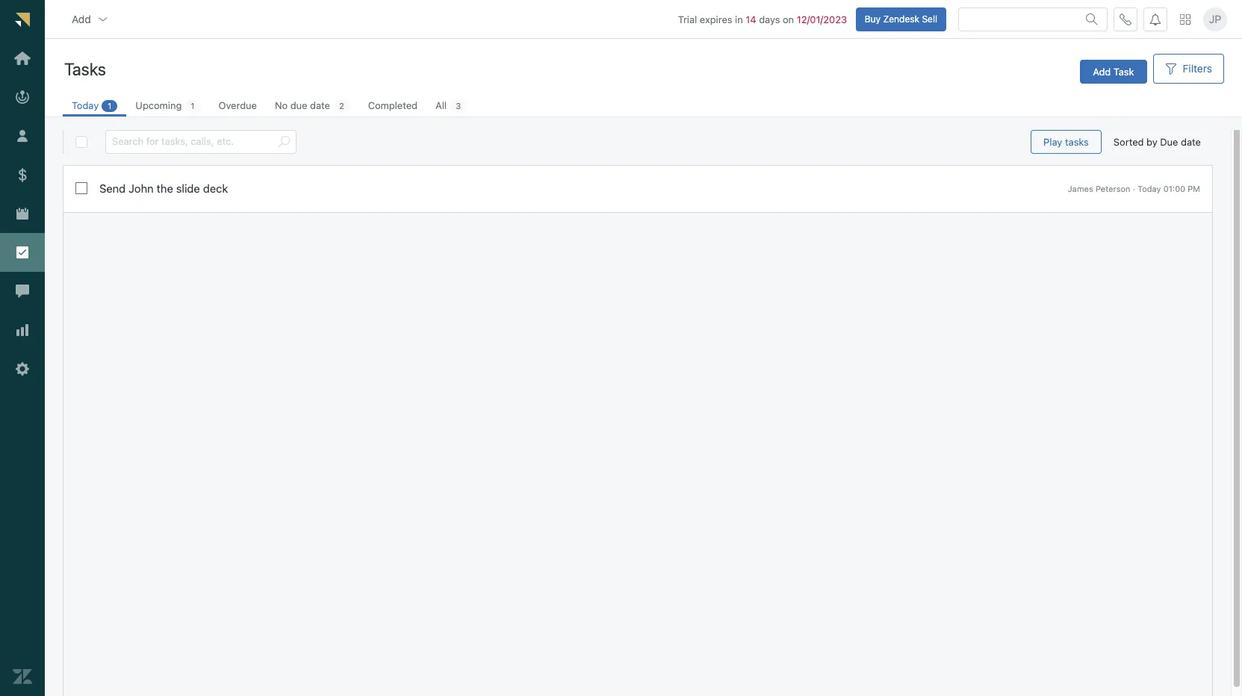 Task type: locate. For each thing, give the bounding box(es) containing it.
james peterson · today 01:00 pm
[[1069, 184, 1201, 193]]

no due date
[[275, 99, 330, 111]]

play
[[1044, 136, 1063, 148]]

add
[[72, 12, 91, 25], [1093, 65, 1111, 77]]

add for add task
[[1093, 65, 1111, 77]]

tasks
[[64, 59, 106, 79]]

today down tasks
[[72, 99, 99, 111]]

add task button
[[1081, 60, 1148, 84]]

today right ·
[[1138, 184, 1162, 193]]

on
[[783, 13, 794, 25]]

days
[[759, 13, 781, 25]]

0 horizontal spatial 1
[[108, 101, 112, 111]]

1 vertical spatial today
[[1138, 184, 1162, 193]]

jp button
[[1204, 7, 1228, 31]]

sorted by due date
[[1114, 136, 1202, 148]]

1 horizontal spatial 1
[[191, 101, 195, 111]]

date
[[310, 99, 330, 111], [1182, 136, 1202, 148]]

expires
[[700, 13, 733, 25]]

due
[[290, 99, 308, 111]]

trial expires in 14 days on 12/01/2023
[[678, 13, 847, 25]]

john
[[129, 182, 154, 195]]

jp
[[1210, 13, 1222, 25]]

1 horizontal spatial today
[[1138, 184, 1162, 193]]

add left chevron down image
[[72, 12, 91, 25]]

search image left calls image at the right
[[1087, 13, 1099, 25]]

0 horizontal spatial today
[[72, 99, 99, 111]]

add task
[[1093, 65, 1135, 77]]

zendesk image
[[13, 667, 32, 687]]

the
[[157, 182, 173, 195]]

bell image
[[1150, 13, 1162, 25]]

0 vertical spatial search image
[[1087, 13, 1099, 25]]

search image
[[1087, 13, 1099, 25], [278, 136, 290, 148]]

add left "task"
[[1093, 65, 1111, 77]]

0 vertical spatial date
[[310, 99, 330, 111]]

0 horizontal spatial search image
[[278, 136, 290, 148]]

upcoming
[[136, 99, 182, 111]]

no
[[275, 99, 288, 111]]

1 left "upcoming"
[[108, 101, 112, 111]]

all
[[436, 99, 447, 111]]

14
[[746, 13, 757, 25]]

pm
[[1188, 184, 1201, 193]]

0 horizontal spatial add
[[72, 12, 91, 25]]

in
[[735, 13, 743, 25]]

0 vertical spatial add
[[72, 12, 91, 25]]

1 for upcoming
[[191, 101, 195, 111]]

calls image
[[1120, 13, 1132, 25]]

overdue
[[219, 99, 257, 111]]

0 vertical spatial today
[[72, 99, 99, 111]]

·
[[1133, 184, 1136, 193]]

today
[[72, 99, 99, 111], [1138, 184, 1162, 193]]

1
[[108, 101, 112, 111], [191, 101, 195, 111]]

1 horizontal spatial date
[[1182, 136, 1202, 148]]

task
[[1114, 65, 1135, 77]]

send
[[99, 182, 126, 195]]

trial
[[678, 13, 697, 25]]

search image down no
[[278, 136, 290, 148]]

1 horizontal spatial add
[[1093, 65, 1111, 77]]

sell
[[922, 13, 938, 24]]

1 right "upcoming"
[[191, 101, 195, 111]]

slide
[[176, 182, 200, 195]]

2 1 from the left
[[191, 101, 195, 111]]

1 1 from the left
[[108, 101, 112, 111]]

1 vertical spatial add
[[1093, 65, 1111, 77]]



Task type: describe. For each thing, give the bounding box(es) containing it.
by
[[1147, 136, 1158, 148]]

0 horizontal spatial date
[[310, 99, 330, 111]]

add button
[[60, 4, 121, 34]]

3
[[456, 101, 461, 111]]

1 horizontal spatial search image
[[1087, 13, 1099, 25]]

send john the slide deck
[[99, 182, 228, 195]]

01:00
[[1164, 184, 1186, 193]]

sorted
[[1114, 136, 1144, 148]]

completed
[[368, 99, 418, 111]]

peterson
[[1096, 184, 1131, 193]]

1 for today
[[108, 101, 112, 111]]

due
[[1161, 136, 1179, 148]]

check box image
[[75, 182, 87, 194]]

2
[[339, 101, 344, 111]]

filters button
[[1153, 54, 1225, 84]]

add for add
[[72, 12, 91, 25]]

filters
[[1183, 62, 1213, 75]]

play tasks
[[1044, 136, 1089, 148]]

play tasks button
[[1031, 130, 1102, 154]]

chevron down image
[[97, 13, 109, 25]]

tasks
[[1066, 136, 1089, 148]]

buy
[[865, 13, 881, 24]]

buy zendesk sell
[[865, 13, 938, 24]]

zendesk products image
[[1181, 14, 1191, 24]]

james
[[1069, 184, 1094, 193]]

Search for tasks, calls, etc. field
[[112, 131, 272, 153]]

zendesk
[[884, 13, 920, 24]]

1 vertical spatial search image
[[278, 136, 290, 148]]

1 vertical spatial date
[[1182, 136, 1202, 148]]

12/01/2023
[[797, 13, 847, 25]]

deck
[[203, 182, 228, 195]]

buy zendesk sell button
[[856, 7, 947, 31]]



Task type: vqa. For each thing, say whether or not it's contained in the screenshot.
Buy Zendesk Sell
yes



